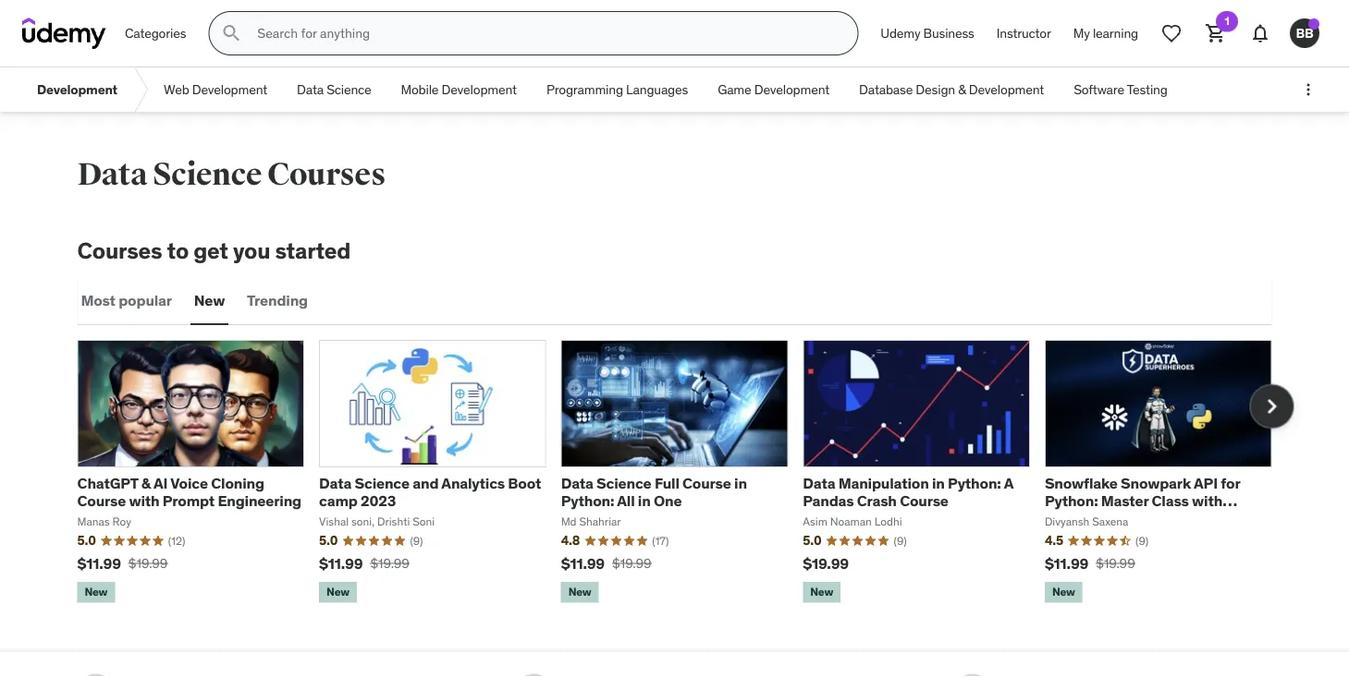 Task type: describe. For each thing, give the bounding box(es) containing it.
more subcategory menu links image
[[1299, 80, 1318, 99]]

udemy business link
[[870, 11, 986, 55]]

1 horizontal spatial in
[[734, 474, 747, 493]]

bb link
[[1283, 11, 1327, 55]]

snowpark
[[1121, 474, 1191, 493]]

data science full course in python: all in one link
[[561, 474, 747, 511]]

instructor
[[997, 25, 1051, 41]]

game development
[[718, 81, 830, 98]]

arrow pointing to subcategory menu links image
[[132, 68, 149, 112]]

0 vertical spatial &
[[958, 81, 966, 98]]

chatgpt & ai voice cloning course with prompt engineering link
[[77, 474, 301, 511]]

data manipulation in python: a pandas crash course link
[[803, 474, 1013, 511]]

development link
[[22, 68, 132, 112]]

development for web development
[[192, 81, 267, 98]]

programming
[[546, 81, 623, 98]]

udemy business
[[881, 25, 974, 41]]

next image
[[1257, 392, 1287, 422]]

voice
[[170, 474, 208, 493]]

instructor link
[[986, 11, 1062, 55]]

new button
[[190, 279, 229, 323]]

data science and analytics boot camp 2023
[[319, 474, 541, 511]]

software
[[1074, 81, 1124, 98]]

science for data science and analytics boot camp 2023
[[355, 474, 410, 493]]

notifications image
[[1249, 22, 1272, 44]]

cloning
[[211, 474, 264, 493]]

carousel element
[[77, 340, 1294, 607]]

submit search image
[[220, 22, 243, 44]]

1 development from the left
[[37, 81, 117, 98]]

class
[[1152, 492, 1189, 511]]

my learning
[[1073, 25, 1138, 41]]

database design & development
[[859, 81, 1044, 98]]

chatgpt
[[77, 474, 138, 493]]

mobile
[[401, 81, 439, 98]]

data science
[[297, 81, 371, 98]]

udemy
[[881, 25, 920, 41]]

all
[[617, 492, 635, 511]]

shopping cart with 1 item image
[[1205, 22, 1227, 44]]

full
[[655, 474, 679, 493]]

development for mobile development
[[442, 81, 517, 98]]

courses to get you started
[[77, 237, 351, 264]]

& inside chatgpt & ai voice cloning course with prompt engineering
[[141, 474, 151, 493]]

web
[[164, 81, 189, 98]]

1 link
[[1194, 11, 1238, 55]]

learning
[[1093, 25, 1138, 41]]

wishlist image
[[1161, 22, 1183, 44]]

game development link
[[703, 68, 844, 112]]

snowflake snowpark api for python: master class with project link
[[1045, 474, 1240, 529]]

trending button
[[243, 279, 312, 323]]

web development link
[[149, 68, 282, 112]]

data for data science and analytics boot camp 2023
[[319, 474, 352, 493]]

master
[[1101, 492, 1149, 511]]

to
[[167, 237, 189, 264]]

engineering
[[218, 492, 301, 511]]

crash
[[857, 492, 897, 511]]

software testing
[[1074, 81, 1168, 98]]

new
[[194, 291, 225, 310]]

udemy image
[[22, 18, 106, 49]]

data science and analytics boot camp 2023 link
[[319, 474, 541, 511]]

my
[[1073, 25, 1090, 41]]



Task type: vqa. For each thing, say whether or not it's contained in the screenshot.
17 on the left bottom
no



Task type: locate. For each thing, give the bounding box(es) containing it.
python: left a
[[948, 474, 1001, 493]]

categories button
[[114, 11, 197, 55]]

0 vertical spatial courses
[[267, 155, 386, 194]]

with inside chatgpt & ai voice cloning course with prompt engineering
[[129, 492, 160, 511]]

4 development from the left
[[754, 81, 830, 98]]

courses up most popular
[[77, 237, 162, 264]]

course inside 'data manipulation in python: a pandas crash course'
[[900, 492, 949, 511]]

in inside 'data manipulation in python: a pandas crash course'
[[932, 474, 945, 493]]

science left mobile
[[327, 81, 371, 98]]

1 horizontal spatial courses
[[267, 155, 386, 194]]

data for data science courses
[[77, 155, 147, 194]]

started
[[275, 237, 351, 264]]

python: inside 'data manipulation in python: a pandas crash course'
[[948, 474, 1001, 493]]

0 horizontal spatial in
[[638, 492, 651, 511]]

in
[[734, 474, 747, 493], [932, 474, 945, 493], [638, 492, 651, 511]]

3 development from the left
[[442, 81, 517, 98]]

2 horizontal spatial course
[[900, 492, 949, 511]]

game
[[718, 81, 751, 98]]

& right design
[[958, 81, 966, 98]]

data science link
[[282, 68, 386, 112]]

data inside data science full course in python: all in one
[[561, 474, 593, 493]]

testing
[[1127, 81, 1168, 98]]

1 vertical spatial &
[[141, 474, 151, 493]]

development
[[37, 81, 117, 98], [192, 81, 267, 98], [442, 81, 517, 98], [754, 81, 830, 98], [969, 81, 1044, 98]]

development right game
[[754, 81, 830, 98]]

a
[[1004, 474, 1013, 493]]

with right class
[[1192, 492, 1223, 511]]

trending
[[247, 291, 308, 310]]

popular
[[119, 291, 172, 310]]

course
[[683, 474, 731, 493], [77, 492, 126, 511], [900, 492, 949, 511]]

science inside data science full course in python: all in one
[[597, 474, 652, 493]]

chatgpt & ai voice cloning course with prompt engineering
[[77, 474, 301, 511]]

in right all
[[638, 492, 651, 511]]

2 with from the left
[[1192, 492, 1223, 511]]

data science full course in python: all in one
[[561, 474, 747, 511]]

you
[[233, 237, 270, 264]]

boot
[[508, 474, 541, 493]]

with inside snowflake snowpark api for python: master class with project
[[1192, 492, 1223, 511]]

and
[[413, 474, 439, 493]]

science for data science full course in python: all in one
[[597, 474, 652, 493]]

science for data science
[[327, 81, 371, 98]]

2 horizontal spatial python:
[[1045, 492, 1098, 511]]

python: inside snowflake snowpark api for python: master class with project
[[1045, 492, 1098, 511]]

& left ai
[[141, 474, 151, 493]]

api
[[1194, 474, 1218, 493]]

development down instructor link
[[969, 81, 1044, 98]]

&
[[958, 81, 966, 98], [141, 474, 151, 493]]

snowflake
[[1045, 474, 1118, 493]]

science left and
[[355, 474, 410, 493]]

business
[[923, 25, 974, 41]]

2 development from the left
[[192, 81, 267, 98]]

web development
[[164, 81, 267, 98]]

mobile development
[[401, 81, 517, 98]]

data for data manipulation in python: a pandas crash course
[[803, 474, 835, 493]]

data inside 'data manipulation in python: a pandas crash course'
[[803, 474, 835, 493]]

science inside data science and analytics boot camp 2023
[[355, 474, 410, 493]]

with left prompt
[[129, 492, 160, 511]]

python: left master
[[1045, 492, 1098, 511]]

most popular
[[81, 291, 172, 310]]

science for data science courses
[[153, 155, 262, 194]]

camp
[[319, 492, 358, 511]]

software testing link
[[1059, 68, 1182, 112]]

analytics
[[441, 474, 505, 493]]

data inside data science and analytics boot camp 2023
[[319, 474, 352, 493]]

science left full
[[597, 474, 652, 493]]

pandas
[[803, 492, 854, 511]]

development right web
[[192, 81, 267, 98]]

python:
[[948, 474, 1001, 493], [561, 492, 614, 511], [1045, 492, 1098, 511]]

2 horizontal spatial in
[[932, 474, 945, 493]]

data
[[297, 81, 324, 98], [77, 155, 147, 194], [319, 474, 352, 493], [561, 474, 593, 493], [803, 474, 835, 493]]

1 vertical spatial courses
[[77, 237, 162, 264]]

1
[[1225, 14, 1230, 28]]

most
[[81, 291, 115, 310]]

bb
[[1296, 25, 1314, 41]]

development down udemy "image"
[[37, 81, 117, 98]]

ai
[[153, 474, 168, 493]]

1 horizontal spatial &
[[958, 81, 966, 98]]

with
[[129, 492, 160, 511], [1192, 492, 1223, 511]]

courses up started
[[267, 155, 386, 194]]

courses
[[267, 155, 386, 194], [77, 237, 162, 264]]

most popular button
[[77, 279, 176, 323]]

2023
[[361, 492, 396, 511]]

1 horizontal spatial course
[[683, 474, 731, 493]]

python: left all
[[561, 492, 614, 511]]

mobile development link
[[386, 68, 532, 112]]

science up the get on the left top of page
[[153, 155, 262, 194]]

0 horizontal spatial with
[[129, 492, 160, 511]]

course right crash
[[900, 492, 949, 511]]

categories
[[125, 25, 186, 41]]

development right mobile
[[442, 81, 517, 98]]

course inside chatgpt & ai voice cloning course with prompt engineering
[[77, 492, 126, 511]]

course right full
[[683, 474, 731, 493]]

data for data science full course in python: all in one
[[561, 474, 593, 493]]

course left ai
[[77, 492, 126, 511]]

database design & development link
[[844, 68, 1059, 112]]

programming languages link
[[532, 68, 703, 112]]

Search for anything text field
[[254, 18, 835, 49]]

get
[[193, 237, 228, 264]]

programming languages
[[546, 81, 688, 98]]

0 horizontal spatial course
[[77, 492, 126, 511]]

languages
[[626, 81, 688, 98]]

5 development from the left
[[969, 81, 1044, 98]]

0 horizontal spatial courses
[[77, 237, 162, 264]]

manipulation
[[838, 474, 929, 493]]

0 horizontal spatial python:
[[561, 492, 614, 511]]

snowflake snowpark api for python: master class with project
[[1045, 474, 1240, 529]]

you have alerts image
[[1309, 18, 1320, 30]]

data science courses
[[77, 155, 386, 194]]

design
[[916, 81, 955, 98]]

python: inside data science full course in python: all in one
[[561, 492, 614, 511]]

in right full
[[734, 474, 747, 493]]

project
[[1045, 510, 1095, 529]]

0 horizontal spatial &
[[141, 474, 151, 493]]

1 horizontal spatial python:
[[948, 474, 1001, 493]]

course inside data science full course in python: all in one
[[683, 474, 731, 493]]

development for game development
[[754, 81, 830, 98]]

prompt
[[163, 492, 215, 511]]

1 horizontal spatial with
[[1192, 492, 1223, 511]]

my learning link
[[1062, 11, 1149, 55]]

database
[[859, 81, 913, 98]]

science
[[327, 81, 371, 98], [153, 155, 262, 194], [355, 474, 410, 493], [597, 474, 652, 493]]

data for data science
[[297, 81, 324, 98]]

for
[[1221, 474, 1240, 493]]

1 with from the left
[[129, 492, 160, 511]]

data manipulation in python: a pandas crash course
[[803, 474, 1013, 511]]

one
[[654, 492, 682, 511]]

in right "manipulation"
[[932, 474, 945, 493]]



